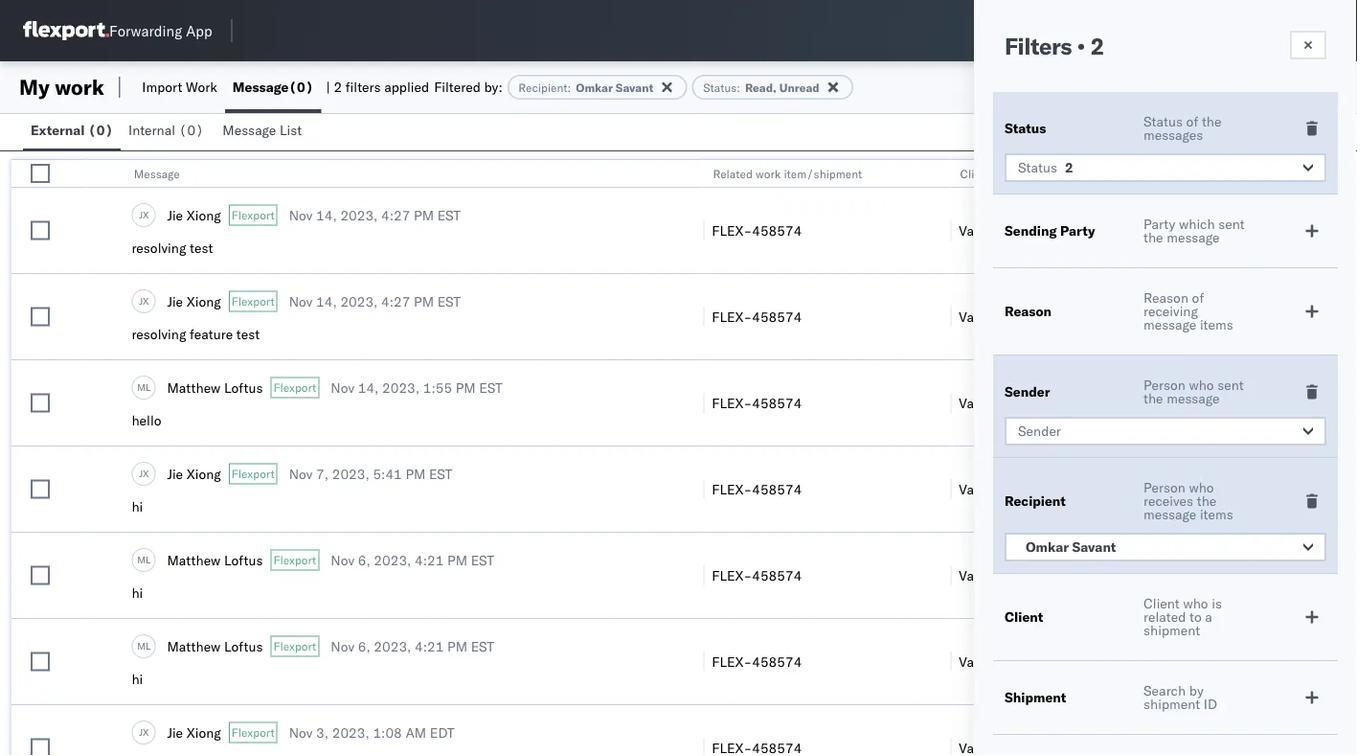 Task type: vqa. For each thing, say whether or not it's contained in the screenshot.
second Enter from the top
no



Task type: describe. For each thing, give the bounding box(es) containing it.
4 j from the top
[[139, 726, 143, 738]]

4 jie from the top
[[167, 724, 183, 741]]

internal
[[128, 122, 175, 138]]

work
[[186, 79, 217, 95]]

sent for party which sent the message
[[1219, 216, 1245, 232]]

recipient for recipient : omkar savant
[[519, 80, 568, 94]]

person for person who sent the message
[[1144, 377, 1186, 393]]

hello
[[132, 412, 161, 429]]

by
[[1190, 682, 1204, 699]]

0 vertical spatial sender
[[1005, 383, 1051, 400]]

who for receives
[[1190, 479, 1215, 496]]

person who sent the message
[[1144, 377, 1244, 407]]

2 458574 from the top
[[752, 308, 802, 325]]

omkar savant button
[[1005, 533, 1327, 562]]

2 for status 2
[[1066, 159, 1074, 176]]

resolving for resolving feature test
[[132, 326, 186, 343]]

1 resize handle column header from the left
[[63, 160, 86, 755]]

5 vandelay from the top
[[959, 567, 1015, 584]]

id
[[1204, 696, 1218, 712]]

message list
[[223, 122, 302, 138]]

reason of receiving message items
[[1144, 289, 1234, 333]]

nov 14, 2023, 1:55 pm est
[[331, 379, 503, 396]]

2 jie from the top
[[167, 293, 183, 310]]

external (0) button
[[23, 113, 121, 150]]

filtered
[[434, 79, 481, 95]]

1 horizontal spatial client
[[1005, 608, 1044, 625]]

sent for person who sent the message
[[1218, 377, 1244, 393]]

external
[[31, 122, 85, 138]]

the for person who receives the message items
[[1197, 493, 1217, 509]]

person who receives the message items
[[1144, 479, 1234, 523]]

internal (0) button
[[121, 113, 215, 150]]

4 flex- 458574 from the top
[[712, 481, 802, 497]]

3 jie xiong from the top
[[167, 465, 221, 482]]

2 m from the top
[[137, 554, 146, 566]]

1:55
[[423, 379, 452, 396]]

message for party which sent the message
[[1167, 229, 1220, 246]]

flexport down 7,
[[274, 553, 317, 567]]

3 x from the top
[[143, 467, 149, 479]]

2 matthew from the top
[[167, 551, 221, 568]]

message for person who receives the message items
[[1144, 506, 1197, 523]]

related work item/shipment
[[713, 166, 863, 181]]

3 matthew from the top
[[167, 638, 221, 654]]

1 horizontal spatial test
[[236, 326, 260, 343]]

status of the messages
[[1144, 113, 1222, 143]]

(0) for external (0)
[[88, 122, 113, 138]]

| 2 filters applied filtered by:
[[326, 79, 503, 95]]

import work button
[[134, 61, 225, 113]]

4 458574 from the top
[[752, 481, 802, 497]]

messages
[[1144, 126, 1204, 143]]

party which sent the message
[[1144, 216, 1245, 246]]

(0) for message (0)
[[289, 79, 314, 95]]

1:08
[[373, 724, 402, 741]]

sending
[[1005, 222, 1057, 239]]

import
[[142, 79, 182, 95]]

3 jie from the top
[[167, 465, 183, 482]]

item/shipment
[[784, 166, 863, 181]]

2 4:21 from the top
[[415, 638, 444, 654]]

0 horizontal spatial party
[[1061, 222, 1096, 239]]

: for recipient
[[568, 80, 571, 94]]

6 flex- from the top
[[712, 653, 752, 670]]

resize handle column header for client
[[1175, 160, 1198, 755]]

message list button
[[215, 113, 313, 150]]

1 nov 6, 2023, 4:21 pm est from the top
[[331, 551, 495, 568]]

2 l from the top
[[146, 554, 151, 566]]

5:41
[[373, 465, 402, 482]]

1 jie from the top
[[167, 206, 183, 223]]

forwarding
[[109, 22, 182, 40]]

2 jie xiong from the top
[[167, 293, 221, 310]]

feature
[[190, 326, 233, 343]]

2 xiong from the top
[[187, 293, 221, 310]]

my work
[[19, 74, 104, 100]]

1 vandelay from the top
[[959, 222, 1015, 239]]

6 flex- 458574 from the top
[[712, 653, 802, 670]]

nov 14, 2023, 4:27 pm est for test
[[289, 293, 461, 310]]

edt
[[430, 724, 455, 741]]

status for status of the messages
[[1144, 113, 1183, 130]]

3 j from the top
[[139, 467, 143, 479]]

(0) for internal (0)
[[179, 122, 204, 138]]

status for status 2
[[1019, 159, 1058, 176]]

6 458574 from the top
[[752, 653, 802, 670]]

search by shipment id
[[1144, 682, 1218, 712]]

7,
[[316, 465, 329, 482]]

: for status
[[737, 80, 741, 94]]

search
[[1144, 682, 1186, 699]]

nov 14, 2023, 4:27 pm est for resolving test
[[289, 206, 461, 223]]

who for sent
[[1190, 377, 1215, 393]]

3 l from the top
[[146, 640, 151, 652]]

import work
[[142, 79, 217, 95]]

3 j x from the top
[[139, 467, 149, 479]]

the for party which sent the message
[[1144, 229, 1164, 246]]

my
[[19, 74, 50, 100]]

1 j x from the top
[[139, 209, 149, 221]]

5 458574 from the top
[[752, 567, 802, 584]]

receives
[[1144, 493, 1194, 509]]

work for my
[[55, 74, 104, 100]]

a
[[1206, 608, 1213, 625]]

recipient for recipient
[[1005, 493, 1066, 509]]

Search Shipments (/) text field
[[991, 16, 1176, 45]]

1 loftus from the top
[[224, 379, 263, 396]]

to
[[1190, 608, 1202, 625]]

0 vertical spatial savant
[[616, 80, 654, 94]]

forwarding app link
[[23, 21, 212, 40]]

2 j from the top
[[139, 295, 143, 307]]

client inside "client who is related to a shipment"
[[1144, 595, 1180, 612]]

sending party
[[1005, 222, 1096, 239]]

14, for resolving test
[[316, 206, 337, 223]]

4 j x from the top
[[139, 726, 149, 738]]

unread
[[780, 80, 820, 94]]

am
[[406, 724, 427, 741]]

the inside status of the messages
[[1202, 113, 1222, 130]]

app
[[186, 22, 212, 40]]

2 flex- from the top
[[712, 308, 752, 325]]

resolving test
[[132, 240, 213, 256]]

2 x from the top
[[143, 295, 149, 307]]

party inside party which sent the message
[[1144, 216, 1176, 232]]

is
[[1212, 595, 1223, 612]]

3 vandelay from the top
[[959, 394, 1015, 411]]

2 loftus from the top
[[224, 551, 263, 568]]

client who is related to a shipment
[[1144, 595, 1223, 639]]



Task type: locate. For each thing, give the bounding box(es) containing it.
2 vertical spatial hi
[[132, 671, 143, 688]]

4:27 for test
[[381, 293, 411, 310]]

who down sender button
[[1190, 479, 1215, 496]]

flexport up 3,
[[274, 639, 317, 653]]

1 vertical spatial omkar
[[1026, 539, 1069, 555]]

work up 'external (0)' at the top of page
[[55, 74, 104, 100]]

3 matthew loftus from the top
[[167, 638, 263, 654]]

1 l from the top
[[146, 381, 151, 393]]

savant
[[616, 80, 654, 94], [1073, 539, 1117, 555]]

4:21
[[415, 551, 444, 568], [415, 638, 444, 654]]

4 xiong from the top
[[187, 724, 221, 741]]

1 nov 14, 2023, 4:27 pm est from the top
[[289, 206, 461, 223]]

1 vertical spatial who
[[1190, 479, 1215, 496]]

who
[[1190, 377, 1215, 393], [1190, 479, 1215, 496], [1184, 595, 1209, 612]]

status for status
[[1005, 120, 1047, 137]]

message inside button
[[223, 122, 276, 138]]

0 vertical spatial loftus
[[224, 379, 263, 396]]

sent inside person who sent the message
[[1218, 377, 1244, 393]]

reason for reason of receiving message items
[[1144, 289, 1189, 306]]

l
[[146, 381, 151, 393], [146, 554, 151, 566], [146, 640, 151, 652]]

message
[[1167, 229, 1220, 246], [1144, 316, 1197, 333], [1167, 390, 1220, 407], [1144, 506, 1197, 523]]

status : read, unread
[[703, 80, 820, 94]]

resolving left feature
[[132, 326, 186, 343]]

1 horizontal spatial party
[[1144, 216, 1176, 232]]

status
[[703, 80, 737, 94], [1144, 113, 1183, 130], [1005, 120, 1047, 137], [1019, 159, 1058, 176]]

0 horizontal spatial (0)
[[88, 122, 113, 138]]

0 vertical spatial test
[[190, 240, 213, 256]]

message inside person who receives the message items
[[1144, 506, 1197, 523]]

2 vertical spatial m
[[137, 640, 146, 652]]

nov
[[289, 206, 313, 223], [289, 293, 313, 310], [331, 379, 355, 396], [289, 465, 313, 482], [331, 551, 355, 568], [331, 638, 355, 654], [289, 724, 313, 741]]

2 for | 2 filters applied filtered by:
[[334, 79, 342, 95]]

the for person who sent the message
[[1144, 390, 1164, 407]]

reason down party which sent the message
[[1144, 289, 1189, 306]]

6,
[[358, 551, 371, 568], [358, 638, 371, 654]]

1 horizontal spatial savant
[[1073, 539, 1117, 555]]

0 vertical spatial items
[[1201, 316, 1234, 333]]

4 jie xiong from the top
[[167, 724, 221, 741]]

2 right •
[[1091, 32, 1105, 60]]

0 vertical spatial 4:27
[[381, 206, 411, 223]]

3 flex- 458574 from the top
[[712, 394, 802, 411]]

the up sender button
[[1144, 390, 1164, 407]]

person up sender button
[[1144, 377, 1186, 393]]

1 xiong from the top
[[187, 206, 221, 223]]

flex- 458574
[[712, 222, 802, 239], [712, 308, 802, 325], [712, 394, 802, 411], [712, 481, 802, 497], [712, 567, 802, 584], [712, 653, 802, 670]]

0 vertical spatial matthew
[[167, 379, 221, 396]]

2 shipment from the top
[[1144, 696, 1201, 712]]

(0) right internal
[[179, 122, 204, 138]]

0 vertical spatial shipment
[[1144, 622, 1201, 639]]

resize handle column header for related work item/shipment
[[928, 160, 951, 755]]

1 horizontal spatial (0)
[[179, 122, 204, 138]]

message for list
[[223, 122, 276, 138]]

2
[[1091, 32, 1105, 60], [334, 79, 342, 95], [1066, 159, 1074, 176]]

1 flex- 458574 from the top
[[712, 222, 802, 239]]

2 vertical spatial matthew
[[167, 638, 221, 654]]

4:27
[[381, 206, 411, 223], [381, 293, 411, 310]]

flexport
[[232, 208, 275, 222], [232, 294, 275, 309], [274, 380, 317, 395], [232, 467, 275, 481], [274, 553, 317, 567], [274, 639, 317, 653], [232, 725, 275, 740]]

sent right which
[[1219, 216, 1245, 232]]

of inside status of the messages
[[1187, 113, 1199, 130]]

3 m from the top
[[137, 640, 146, 652]]

who inside "client who is related to a shipment"
[[1184, 595, 1209, 612]]

client up shipment
[[1005, 608, 1044, 625]]

1 vertical spatial m
[[137, 554, 146, 566]]

0 horizontal spatial client
[[960, 166, 991, 181]]

5 flex- 458574 from the top
[[712, 567, 802, 584]]

message (0)
[[233, 79, 314, 95]]

4 resize handle column header from the left
[[1175, 160, 1198, 755]]

5 flex- from the top
[[712, 567, 752, 584]]

3 m l from the top
[[137, 640, 151, 652]]

forwarding app
[[109, 22, 212, 40]]

flexport. image
[[23, 21, 109, 40]]

message left list
[[223, 122, 276, 138]]

2 vertical spatial m l
[[137, 640, 151, 652]]

0 vertical spatial omkar
[[576, 80, 613, 94]]

0 vertical spatial m
[[137, 381, 146, 393]]

person for person who receives the message items
[[1144, 479, 1186, 496]]

1 horizontal spatial reason
[[1144, 289, 1189, 306]]

0 horizontal spatial 2
[[334, 79, 342, 95]]

the right receives
[[1197, 493, 1217, 509]]

by:
[[484, 79, 503, 95]]

recipient right by:
[[519, 80, 568, 94]]

filters
[[346, 79, 381, 95]]

0 vertical spatial 4:21
[[415, 551, 444, 568]]

2 horizontal spatial (0)
[[289, 79, 314, 95]]

who for is
[[1184, 595, 1209, 612]]

party
[[1144, 216, 1176, 232], [1061, 222, 1096, 239]]

0 horizontal spatial omkar
[[576, 80, 613, 94]]

3 flex- from the top
[[712, 394, 752, 411]]

1 jie xiong from the top
[[167, 206, 221, 223]]

of for receiving
[[1193, 289, 1205, 306]]

6, up nov 3, 2023, 1:08 am edt
[[358, 638, 371, 654]]

message up sender button
[[1167, 390, 1220, 407]]

1 vertical spatial matthew
[[167, 551, 221, 568]]

j
[[139, 209, 143, 221], [139, 295, 143, 307], [139, 467, 143, 479], [139, 726, 143, 738]]

est
[[438, 206, 461, 223], [438, 293, 461, 310], [479, 379, 503, 396], [429, 465, 453, 482], [471, 551, 495, 568], [471, 638, 495, 654]]

2 nov 14, 2023, 4:27 pm est from the top
[[289, 293, 461, 310]]

reason
[[1144, 289, 1189, 306], [1005, 303, 1052, 320]]

nov 6, 2023, 4:21 pm est up am on the left bottom of the page
[[331, 638, 495, 654]]

2 hi from the top
[[132, 585, 143, 601]]

4 x from the top
[[143, 726, 149, 738]]

0 vertical spatial 2
[[1091, 32, 1105, 60]]

1 vertical spatial recipient
[[1005, 493, 1066, 509]]

1 vertical spatial m l
[[137, 554, 151, 566]]

items inside person who receives the message items
[[1201, 506, 1234, 523]]

who inside person who receives the message items
[[1190, 479, 1215, 496]]

458574
[[752, 222, 802, 239], [752, 308, 802, 325], [752, 394, 802, 411], [752, 481, 802, 497], [752, 567, 802, 584], [752, 653, 802, 670]]

message for person who sent the message
[[1167, 390, 1220, 407]]

1 horizontal spatial 2
[[1066, 159, 1074, 176]]

message
[[233, 79, 289, 95], [223, 122, 276, 138], [134, 166, 180, 181]]

14,
[[316, 206, 337, 223], [316, 293, 337, 310], [358, 379, 379, 396]]

message up the omkar savant button
[[1144, 506, 1197, 523]]

0 horizontal spatial reason
[[1005, 303, 1052, 320]]

nov 6, 2023, 4:21 pm est down 5:41
[[331, 551, 495, 568]]

message down internal (0) button
[[134, 166, 180, 181]]

shipment left id
[[1144, 696, 1201, 712]]

4 vandelay from the top
[[959, 481, 1015, 497]]

3,
[[316, 724, 329, 741]]

vandelay
[[959, 222, 1015, 239], [959, 308, 1015, 325], [959, 394, 1015, 411], [959, 481, 1015, 497], [959, 567, 1015, 584], [959, 653, 1015, 670]]

6 vandelay from the top
[[959, 653, 1015, 670]]

1 vertical spatial hi
[[132, 585, 143, 601]]

2 resize handle column header from the left
[[681, 160, 704, 755]]

nov 3, 2023, 1:08 am edt
[[289, 724, 455, 741]]

2 vandelay from the top
[[959, 308, 1015, 325]]

1 vertical spatial test
[[236, 326, 260, 343]]

1 horizontal spatial omkar
[[1026, 539, 1069, 555]]

savant inside button
[[1073, 539, 1117, 555]]

internal (0)
[[128, 122, 204, 138]]

(0) inside external (0) button
[[88, 122, 113, 138]]

1 person from the top
[[1144, 377, 1186, 393]]

resolving up resolving feature test
[[132, 240, 186, 256]]

flexport left 7,
[[232, 467, 275, 481]]

nov 14, 2023, 4:27 pm est
[[289, 206, 461, 223], [289, 293, 461, 310]]

external (0)
[[31, 122, 113, 138]]

shipment
[[1144, 622, 1201, 639], [1144, 696, 1201, 712]]

0 horizontal spatial test
[[190, 240, 213, 256]]

0 vertical spatial person
[[1144, 377, 1186, 393]]

person inside person who receives the message items
[[1144, 479, 1186, 496]]

which
[[1180, 216, 1216, 232]]

5 resize handle column header from the left
[[1323, 160, 1346, 755]]

recipient
[[519, 80, 568, 94], [1005, 493, 1066, 509]]

2 nov 6, 2023, 4:21 pm est from the top
[[331, 638, 495, 654]]

list
[[280, 122, 302, 138]]

0 horizontal spatial :
[[568, 80, 571, 94]]

1 items from the top
[[1201, 316, 1234, 333]]

status for status : read, unread
[[703, 80, 737, 94]]

1 horizontal spatial :
[[737, 80, 741, 94]]

related
[[1144, 608, 1187, 625]]

the inside party which sent the message
[[1144, 229, 1164, 246]]

resolving
[[132, 240, 186, 256], [132, 326, 186, 343]]

1 vertical spatial message
[[223, 122, 276, 138]]

loftus
[[224, 379, 263, 396], [224, 551, 263, 568], [224, 638, 263, 654]]

0 vertical spatial of
[[1187, 113, 1199, 130]]

nov 7, 2023, 5:41 pm est
[[289, 465, 453, 482]]

2 matthew loftus from the top
[[167, 551, 263, 568]]

who up sender button
[[1190, 377, 1215, 393]]

sent up sender button
[[1218, 377, 1244, 393]]

1 6, from the top
[[358, 551, 371, 568]]

1 vertical spatial savant
[[1073, 539, 1117, 555]]

0 vertical spatial nov 14, 2023, 4:27 pm est
[[289, 206, 461, 223]]

message up "message list"
[[233, 79, 289, 95]]

omkar inside the omkar savant button
[[1026, 539, 1069, 555]]

x
[[143, 209, 149, 221], [143, 295, 149, 307], [143, 467, 149, 479], [143, 726, 149, 738]]

0 horizontal spatial savant
[[616, 80, 654, 94]]

status inside status of the messages
[[1144, 113, 1183, 130]]

1 vertical spatial loftus
[[224, 551, 263, 568]]

test
[[190, 240, 213, 256], [236, 326, 260, 343]]

1 4:27 from the top
[[381, 206, 411, 223]]

0 vertical spatial who
[[1190, 377, 1215, 393]]

0 vertical spatial work
[[55, 74, 104, 100]]

message inside party which sent the message
[[1167, 229, 1220, 246]]

2 items from the top
[[1201, 506, 1234, 523]]

2 m l from the top
[[137, 554, 151, 566]]

message for (0)
[[233, 79, 289, 95]]

flex-
[[712, 222, 752, 239], [712, 308, 752, 325], [712, 394, 752, 411], [712, 481, 752, 497], [712, 567, 752, 584], [712, 653, 752, 670]]

the inside person who receives the message items
[[1197, 493, 1217, 509]]

shipment inside "client who is related to a shipment"
[[1144, 622, 1201, 639]]

0 vertical spatial nov 6, 2023, 4:21 pm est
[[331, 551, 495, 568]]

2 vertical spatial loftus
[[224, 638, 263, 654]]

party left which
[[1144, 216, 1176, 232]]

the left which
[[1144, 229, 1164, 246]]

2 person from the top
[[1144, 479, 1186, 496]]

2 4:27 from the top
[[381, 293, 411, 310]]

of inside reason of receiving message items
[[1193, 289, 1205, 306]]

1 vertical spatial resolving
[[132, 326, 186, 343]]

shipment left a
[[1144, 622, 1201, 639]]

2023,
[[341, 206, 378, 223], [341, 293, 378, 310], [382, 379, 420, 396], [332, 465, 370, 482], [374, 551, 411, 568], [374, 638, 411, 654], [332, 724, 370, 741]]

0 vertical spatial 6,
[[358, 551, 371, 568]]

2 up 'sending party'
[[1066, 159, 1074, 176]]

3 458574 from the top
[[752, 394, 802, 411]]

1 vertical spatial l
[[146, 554, 151, 566]]

items
[[1201, 316, 1234, 333], [1201, 506, 1234, 523]]

1 : from the left
[[568, 80, 571, 94]]

1 vertical spatial 14,
[[316, 293, 337, 310]]

1 vertical spatial matthew loftus
[[167, 551, 263, 568]]

1 hi from the top
[[132, 498, 143, 515]]

1 horizontal spatial recipient
[[1005, 493, 1066, 509]]

reason down sending
[[1005, 303, 1052, 320]]

related
[[713, 166, 753, 181]]

flexport down the message list button
[[232, 208, 275, 222]]

resolving for resolving test
[[132, 240, 186, 256]]

message inside reason of receiving message items
[[1144, 316, 1197, 333]]

resize handle column header
[[63, 160, 86, 755], [681, 160, 704, 755], [928, 160, 951, 755], [1175, 160, 1198, 755], [1323, 160, 1346, 755]]

work for related
[[756, 166, 781, 181]]

0 vertical spatial hi
[[132, 498, 143, 515]]

omkar savant
[[1026, 539, 1117, 555]]

applied
[[384, 79, 429, 95]]

of for the
[[1187, 113, 1199, 130]]

•
[[1078, 32, 1086, 60]]

2 vertical spatial 2
[[1066, 159, 1074, 176]]

message down the actions
[[1167, 229, 1220, 246]]

who inside person who sent the message
[[1190, 377, 1215, 393]]

1 resolving from the top
[[132, 240, 186, 256]]

1 vertical spatial person
[[1144, 479, 1186, 496]]

read,
[[745, 80, 777, 94]]

1 458574 from the top
[[752, 222, 802, 239]]

:
[[568, 80, 571, 94], [737, 80, 741, 94]]

1 vertical spatial 4:27
[[381, 293, 411, 310]]

flexport up 7,
[[274, 380, 317, 395]]

j x
[[139, 209, 149, 221], [139, 295, 149, 307], [139, 467, 149, 479], [139, 726, 149, 738]]

3 xiong from the top
[[187, 465, 221, 482]]

person down sender button
[[1144, 479, 1186, 496]]

4 flex- from the top
[[712, 481, 752, 497]]

0 horizontal spatial recipient
[[519, 80, 568, 94]]

sent inside party which sent the message
[[1219, 216, 1245, 232]]

0 vertical spatial m l
[[137, 381, 151, 393]]

3 loftus from the top
[[224, 638, 263, 654]]

0 vertical spatial message
[[233, 79, 289, 95]]

2 flex- 458574 from the top
[[712, 308, 802, 325]]

1 vertical spatial sent
[[1218, 377, 1244, 393]]

test right feature
[[236, 326, 260, 343]]

1 vertical spatial nov 14, 2023, 4:27 pm est
[[289, 293, 461, 310]]

jie
[[167, 206, 183, 223], [167, 293, 183, 310], [167, 465, 183, 482], [167, 724, 183, 741]]

1 x from the top
[[143, 209, 149, 221]]

test up resolving feature test
[[190, 240, 213, 256]]

xiong
[[187, 206, 221, 223], [187, 293, 221, 310], [187, 465, 221, 482], [187, 724, 221, 741]]

items inside reason of receiving message items
[[1201, 316, 1234, 333]]

resize handle column header for actions
[[1323, 160, 1346, 755]]

1 shipment from the top
[[1144, 622, 1201, 639]]

filters • 2
[[1005, 32, 1105, 60]]

2 j x from the top
[[139, 295, 149, 307]]

client left to
[[1144, 595, 1180, 612]]

0 vertical spatial recipient
[[519, 80, 568, 94]]

(0) left |
[[289, 79, 314, 95]]

client left status 2
[[960, 166, 991, 181]]

recipient up omkar savant
[[1005, 493, 1066, 509]]

6, down nov 7, 2023, 5:41 pm est
[[358, 551, 371, 568]]

items right receiving
[[1201, 316, 1234, 333]]

(0) inside internal (0) button
[[179, 122, 204, 138]]

actions
[[1208, 166, 1247, 181]]

status 2
[[1019, 159, 1074, 176]]

0 horizontal spatial work
[[55, 74, 104, 100]]

1 vertical spatial 4:21
[[415, 638, 444, 654]]

2 right |
[[334, 79, 342, 95]]

2 vertical spatial l
[[146, 640, 151, 652]]

reason inside reason of receiving message items
[[1144, 289, 1189, 306]]

receiving
[[1144, 303, 1199, 320]]

2 resolving from the top
[[132, 326, 186, 343]]

1 vertical spatial shipment
[[1144, 696, 1201, 712]]

4:27 for resolving test
[[381, 206, 411, 223]]

1 vertical spatial work
[[756, 166, 781, 181]]

1 flex- from the top
[[712, 222, 752, 239]]

0 vertical spatial l
[[146, 381, 151, 393]]

1 vertical spatial 6,
[[358, 638, 371, 654]]

: left read, in the right of the page
[[737, 80, 741, 94]]

2 vertical spatial who
[[1184, 595, 1209, 612]]

1 vertical spatial 2
[[334, 79, 342, 95]]

1 horizontal spatial work
[[756, 166, 781, 181]]

0 vertical spatial sent
[[1219, 216, 1245, 232]]

party right sending
[[1061, 222, 1096, 239]]

2 horizontal spatial client
[[1144, 595, 1180, 612]]

matthew
[[167, 379, 221, 396], [167, 551, 221, 568], [167, 638, 221, 654]]

resolving feature test
[[132, 326, 260, 343]]

m
[[137, 381, 146, 393], [137, 554, 146, 566], [137, 640, 146, 652]]

m l
[[137, 381, 151, 393], [137, 554, 151, 566], [137, 640, 151, 652]]

2 : from the left
[[737, 80, 741, 94]]

filters
[[1005, 32, 1072, 60]]

2 6, from the top
[[358, 638, 371, 654]]

message up person who sent the message
[[1144, 316, 1197, 333]]

1 4:21 from the top
[[415, 551, 444, 568]]

1 vertical spatial items
[[1201, 506, 1234, 523]]

shipment
[[1005, 689, 1067, 706]]

sent
[[1219, 216, 1245, 232], [1218, 377, 1244, 393]]

work right related
[[756, 166, 781, 181]]

1 vertical spatial of
[[1193, 289, 1205, 306]]

1 matthew loftus from the top
[[167, 379, 263, 396]]

3 hi from the top
[[132, 671, 143, 688]]

message inside person who sent the message
[[1167, 390, 1220, 407]]

1 m from the top
[[137, 381, 146, 393]]

0 vertical spatial matthew loftus
[[167, 379, 263, 396]]

sender
[[1005, 383, 1051, 400], [1019, 423, 1062, 439]]

the inside person who sent the message
[[1144, 390, 1164, 407]]

who left is at the bottom
[[1184, 595, 1209, 612]]

3 resize handle column header from the left
[[928, 160, 951, 755]]

14, for test
[[316, 293, 337, 310]]

sender button
[[1005, 417, 1327, 446]]

2 vertical spatial 14,
[[358, 379, 379, 396]]

2 horizontal spatial 2
[[1091, 32, 1105, 60]]

the up the actions
[[1202, 113, 1222, 130]]

reason for reason
[[1005, 303, 1052, 320]]

None checkbox
[[31, 307, 50, 326], [31, 393, 50, 413], [31, 307, 50, 326], [31, 393, 50, 413]]

2 vertical spatial message
[[134, 166, 180, 181]]

sender inside sender button
[[1019, 423, 1062, 439]]

1 vertical spatial nov 6, 2023, 4:21 pm est
[[331, 638, 495, 654]]

None checkbox
[[31, 164, 50, 183], [31, 221, 50, 240], [31, 480, 50, 499], [31, 566, 50, 585], [31, 652, 50, 671], [31, 738, 50, 755], [31, 164, 50, 183], [31, 221, 50, 240], [31, 480, 50, 499], [31, 566, 50, 585], [31, 652, 50, 671], [31, 738, 50, 755]]

|
[[326, 79, 330, 95]]

items right receives
[[1201, 506, 1234, 523]]

flexport up feature
[[232, 294, 275, 309]]

1 matthew from the top
[[167, 379, 221, 396]]

1 m l from the top
[[137, 381, 151, 393]]

0 vertical spatial 14,
[[316, 206, 337, 223]]

recipient : omkar savant
[[519, 80, 654, 94]]

shipment inside search by shipment id
[[1144, 696, 1201, 712]]

1 vertical spatial sender
[[1019, 423, 1062, 439]]

(0) right external
[[88, 122, 113, 138]]

pm
[[414, 206, 434, 223], [414, 293, 434, 310], [456, 379, 476, 396], [406, 465, 426, 482], [448, 551, 468, 568], [448, 638, 468, 654]]

flexport left 3,
[[232, 725, 275, 740]]

0 vertical spatial resolving
[[132, 240, 186, 256]]

1 j from the top
[[139, 209, 143, 221]]

2 vertical spatial matthew loftus
[[167, 638, 263, 654]]

person inside person who sent the message
[[1144, 377, 1186, 393]]

resize handle column header for message
[[681, 160, 704, 755]]

: right by:
[[568, 80, 571, 94]]



